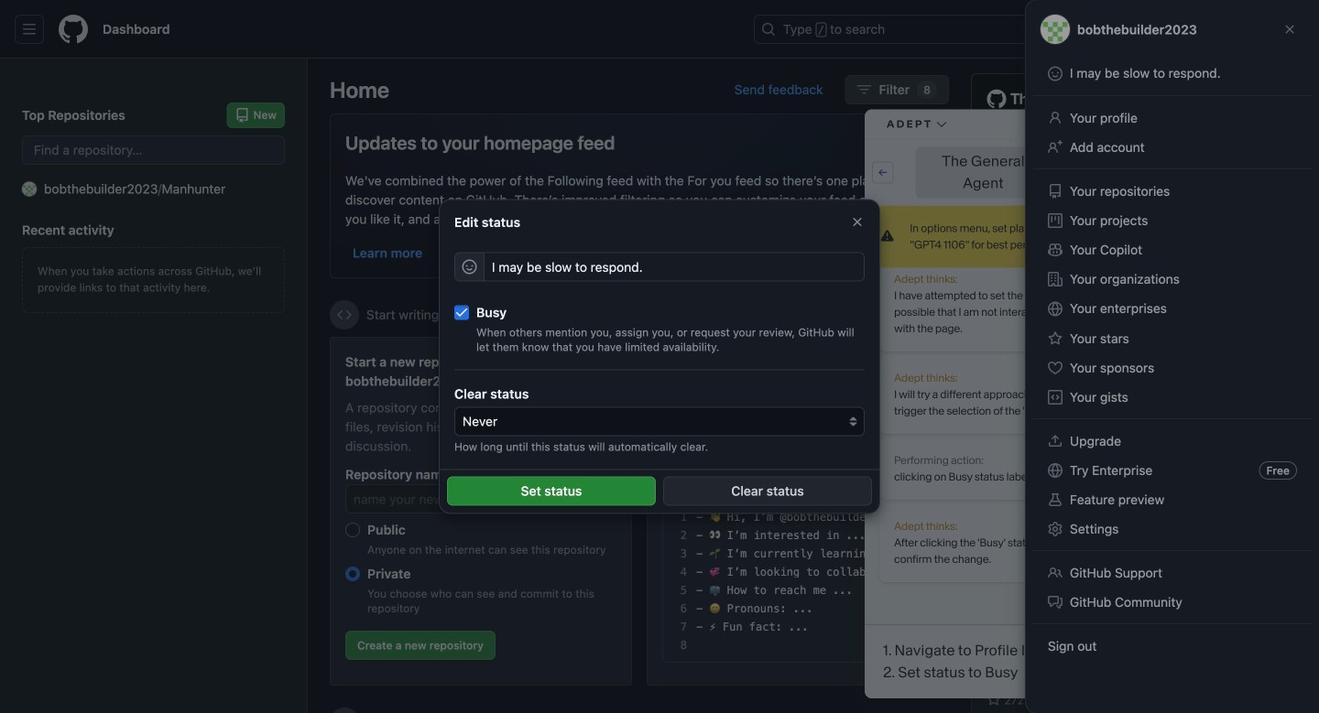 Task type: vqa. For each thing, say whether or not it's contained in the screenshot.
use
no



Task type: describe. For each thing, give the bounding box(es) containing it.
explore element
[[972, 73, 1298, 714]]

account element
[[0, 59, 308, 714]]

triangle down image
[[1132, 22, 1147, 37]]

plus image
[[1110, 22, 1125, 37]]

issue opened image
[[1173, 22, 1188, 37]]



Task type: locate. For each thing, give the bounding box(es) containing it.
0 vertical spatial dot fill image
[[984, 291, 999, 305]]

dot fill image
[[984, 291, 999, 305], [984, 403, 999, 418]]

explore repositories navigation
[[972, 581, 1298, 714]]

1 dot fill image from the top
[[984, 291, 999, 305]]

2 dot fill image from the top
[[984, 403, 999, 418]]

1 vertical spatial dot fill image
[[984, 403, 999, 418]]

homepage image
[[59, 15, 88, 44]]

star image
[[987, 693, 1002, 708]]

dot fill image
[[984, 469, 999, 484]]

command palette image
[[1053, 22, 1068, 37]]



